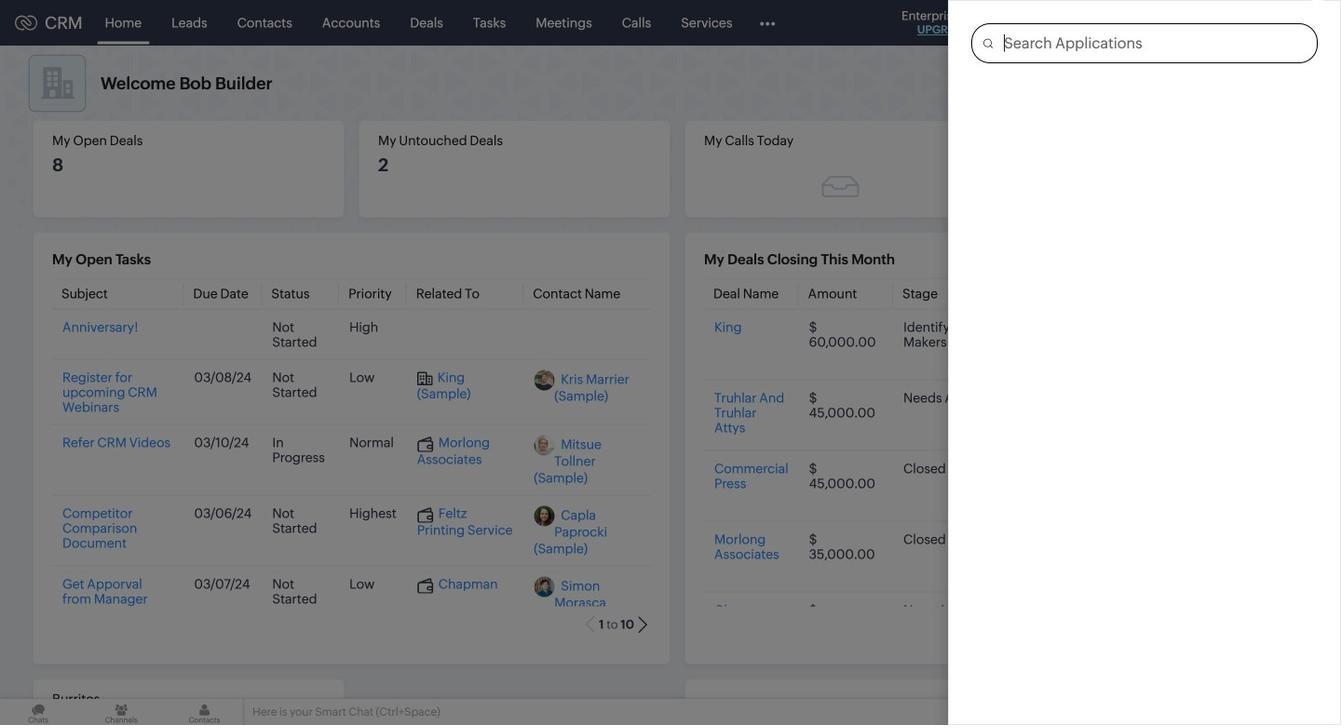 Task type: vqa. For each thing, say whether or not it's contained in the screenshot.
INVOICES link to the right
no



Task type: locate. For each thing, give the bounding box(es) containing it.
search element
[[1059, 0, 1097, 46]]

search image
[[1070, 15, 1086, 31]]

chats image
[[0, 700, 77, 726]]

channels image
[[83, 700, 160, 726]]

Search Applications text field
[[993, 24, 1317, 62]]

create menu element
[[1014, 0, 1059, 45]]

contacts image
[[166, 700, 243, 726]]



Task type: describe. For each thing, give the bounding box(es) containing it.
profile image
[[1258, 8, 1287, 38]]

profile element
[[1246, 0, 1299, 45]]

signals element
[[1097, 0, 1133, 46]]

create menu image
[[1025, 12, 1048, 34]]

logo image
[[15, 15, 37, 30]]

signals image
[[1109, 15, 1122, 31]]

calendar image
[[1144, 15, 1160, 30]]



